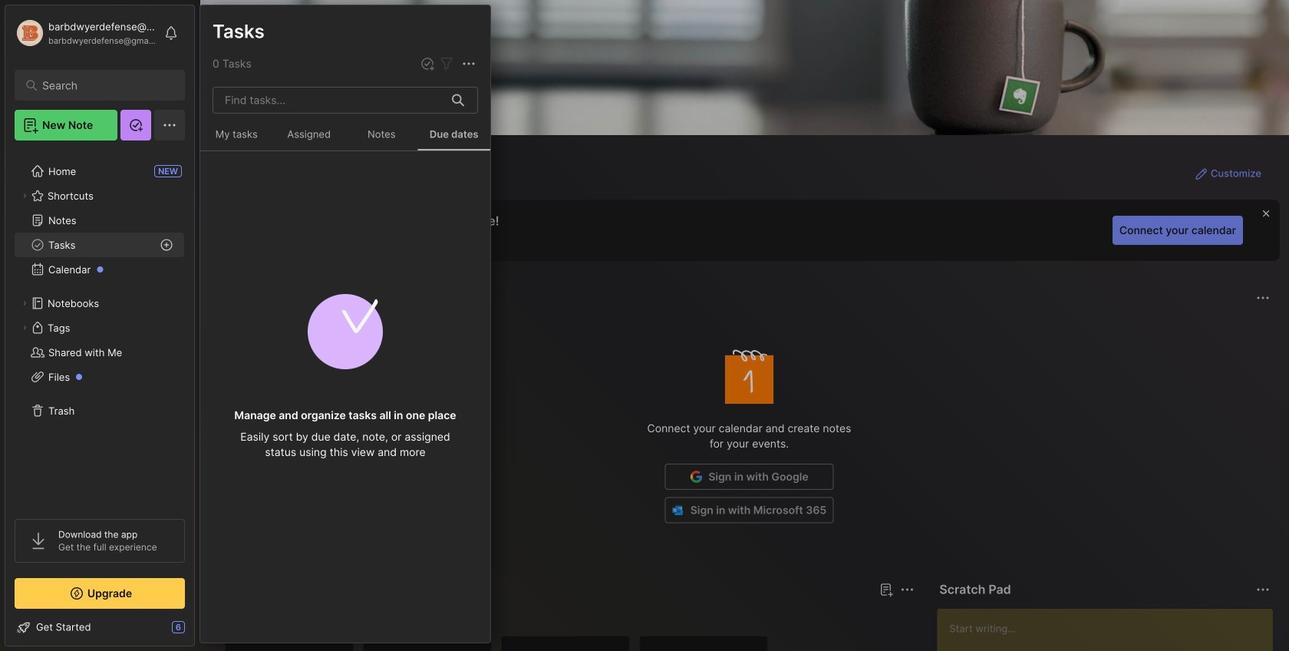 Task type: vqa. For each thing, say whether or not it's contained in the screenshot.
"More actions" field
no



Task type: locate. For each thing, give the bounding box(es) containing it.
click to collapse image
[[194, 623, 205, 641]]

row group
[[225, 636, 778, 651]]

expand tags image
[[20, 323, 29, 332]]

tree
[[5, 150, 194, 505]]

tab
[[228, 608, 273, 627]]

More actions and view options field
[[456, 54, 478, 73]]

None search field
[[42, 76, 165, 94]]

tree inside main element
[[5, 150, 194, 505]]

Filter tasks field
[[438, 54, 456, 73]]

expand notebooks image
[[20, 299, 29, 308]]

Account field
[[15, 18, 157, 48]]



Task type: describe. For each thing, give the bounding box(es) containing it.
main element
[[0, 0, 200, 651]]

Search text field
[[42, 78, 165, 93]]

none search field inside main element
[[42, 76, 165, 94]]

Start writing… text field
[[950, 609, 1273, 651]]

filter tasks image
[[438, 55, 456, 73]]

Find tasks… text field
[[216, 88, 443, 113]]

Help and Learning task checklist field
[[5, 615, 194, 640]]

new task image
[[420, 56, 435, 71]]

more actions and view options image
[[460, 55, 478, 73]]



